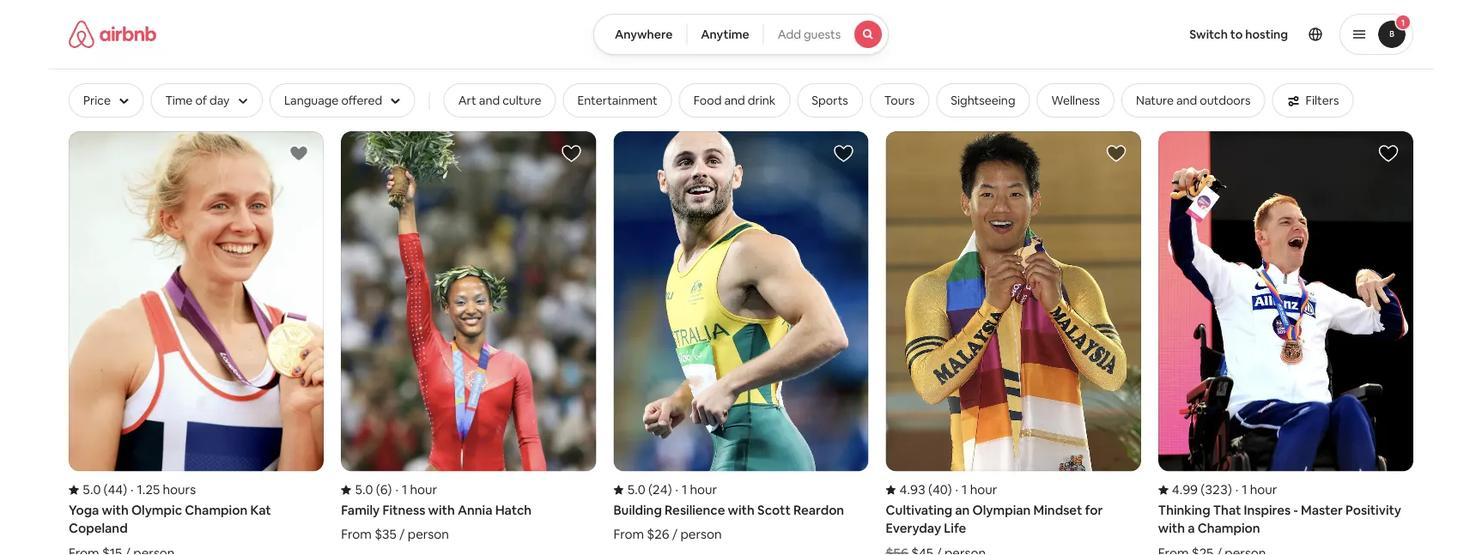 Task type: locate. For each thing, give the bounding box(es) containing it.
·
[[131, 481, 134, 498], [675, 481, 678, 498], [395, 482, 398, 498], [955, 482, 958, 498], [1235, 482, 1238, 498]]

add to wishlist image inside thinking that inspires - master positivity with a champion group
[[1378, 143, 1399, 164]]

thinking
[[1158, 502, 1210, 519]]

1 vertical spatial champion
[[1198, 521, 1260, 537]]

1 horizontal spatial from
[[613, 527, 644, 543]]

1 horizontal spatial champion
[[1198, 521, 1260, 537]]

from down building
[[613, 527, 644, 543]]

mindset
[[1033, 502, 1082, 519]]

0 horizontal spatial /
[[399, 527, 405, 543]]

with
[[102, 502, 129, 519], [728, 502, 755, 519], [428, 502, 455, 519], [1158, 521, 1185, 537]]

· 1 hour inside family fitness with annia hatch group
[[395, 482, 437, 498]]

2 and from the left
[[724, 93, 745, 108]]

3 · 1 hour from the left
[[955, 482, 997, 498]]

0 horizontal spatial 5.0
[[82, 481, 101, 498]]

1 inside the cultivating an olympian mindset for everyday life group
[[962, 482, 967, 498]]

/ right $35
[[399, 527, 405, 543]]

2 horizontal spatial and
[[1176, 93, 1197, 108]]

hour inside building resilience with scott reardon group
[[690, 481, 717, 498]]

hour up olympian
[[970, 482, 997, 498]]

5.0
[[82, 481, 101, 498], [627, 481, 645, 498], [355, 482, 373, 498]]

5.0 inside building resilience with scott reardon group
[[627, 481, 645, 498]]

time
[[165, 93, 193, 108]]

1 from from the left
[[613, 527, 644, 543]]

· right (323)
[[1235, 482, 1238, 498]]

/ inside family fitness with annia hatch from $35 / person
[[399, 527, 405, 543]]

building resilience with scott reardon group
[[613, 131, 869, 543]]

1 and from the left
[[479, 93, 500, 108]]

· 1 hour up resilience
[[675, 481, 717, 498]]

(40)
[[928, 482, 952, 498]]

add to wishlist image
[[1106, 143, 1126, 164], [1378, 143, 1399, 164]]

with left annia
[[428, 502, 455, 519]]

master
[[1301, 502, 1343, 519]]

to
[[1230, 27, 1243, 42]]

3 add to wishlist image from the left
[[833, 143, 854, 164]]

switch to hosting link
[[1179, 16, 1298, 52]]

sports
[[812, 93, 848, 108]]

· right '(6)' in the bottom left of the page
[[395, 482, 398, 498]]

positivity
[[1346, 502, 1401, 519]]

2 horizontal spatial 5.0
[[627, 481, 645, 498]]

add to wishlist image for thinking that inspires - master positivity with a champion
[[1378, 143, 1399, 164]]

price
[[83, 93, 111, 108]]

(24)
[[648, 481, 672, 498]]

hour for 4.93 (40)
[[970, 482, 997, 498]]

thinking that inspires - master positivity with a champion group
[[1158, 131, 1413, 556]]

champion down hours
[[185, 502, 247, 519]]

person down resilience
[[680, 527, 722, 543]]

· right '(40)'
[[955, 482, 958, 498]]

0 horizontal spatial champion
[[185, 502, 247, 519]]

from
[[613, 527, 644, 543], [341, 527, 372, 543]]

and for food
[[724, 93, 745, 108]]

add to wishlist image inside family fitness with annia hatch group
[[561, 143, 582, 164]]

4.99 out of 5 average rating,  323 reviews image
[[1158, 482, 1232, 498]]

(6)
[[376, 482, 392, 498]]

add to wishlist image down 'language'
[[289, 143, 309, 164]]

person inside family fitness with annia hatch from $35 / person
[[408, 527, 449, 543]]

4 · 1 hour from the left
[[1235, 482, 1277, 498]]

· 1 hour inside building resilience with scott reardon group
[[675, 481, 717, 498]]

5.0 inside family fitness with annia hatch group
[[355, 482, 373, 498]]

cultivating
[[886, 502, 952, 519]]

building
[[613, 502, 662, 519]]

5.0 (24)
[[627, 481, 672, 498]]

5.0 inside the yoga with olympic champion kat copeland group
[[82, 481, 101, 498]]

hour up inspires
[[1250, 482, 1277, 498]]

1 horizontal spatial person
[[680, 527, 722, 543]]

hour
[[690, 481, 717, 498], [410, 482, 437, 498], [970, 482, 997, 498], [1250, 482, 1277, 498]]

and for nature
[[1176, 93, 1197, 108]]

guests
[[804, 27, 841, 42]]

add to wishlist image
[[289, 143, 309, 164], [561, 143, 582, 164], [833, 143, 854, 164]]

4 hour from the left
[[1250, 482, 1277, 498]]

with left scott
[[728, 502, 755, 519]]

0 horizontal spatial person
[[408, 527, 449, 543]]

· 1 hour up inspires
[[1235, 482, 1277, 498]]

1 button
[[1340, 14, 1413, 55]]

and for art
[[479, 93, 500, 108]]

and right nature
[[1176, 93, 1197, 108]]

with inside building resilience with scott reardon from $26 / person
[[728, 502, 755, 519]]

5.0 out of 5 average rating,  24 reviews image
[[613, 481, 672, 498]]

/ for from $26
[[672, 527, 678, 543]]

1 inside "dropdown button"
[[1401, 17, 1405, 28]]

filters
[[1306, 93, 1339, 108]]

2 add to wishlist image from the left
[[1378, 143, 1399, 164]]

0 vertical spatial champion
[[185, 502, 247, 519]]

building resilience with scott reardon from $26 / person
[[613, 502, 844, 543]]

art
[[458, 93, 476, 108]]

3 · from the left
[[395, 482, 398, 498]]

1 inside thinking that inspires - master positivity with a champion group
[[1242, 482, 1247, 498]]

language
[[284, 93, 339, 108]]

· 1 hour up the fitness
[[395, 482, 437, 498]]

Sports button
[[797, 83, 863, 118]]

with down (44)
[[102, 502, 129, 519]]

person inside building resilience with scott reardon from $26 / person
[[680, 527, 722, 543]]

1 for family fitness with annia hatch
[[402, 482, 407, 498]]

Nature and outdoors button
[[1121, 83, 1265, 118]]

hour up the fitness
[[410, 482, 437, 498]]

· inside the cultivating an olympian mindset for everyday life group
[[955, 482, 958, 498]]

· 1 hour inside the cultivating an olympian mindset for everyday life group
[[955, 482, 997, 498]]

· right (24)
[[675, 481, 678, 498]]

Sightseeing button
[[936, 83, 1030, 118]]

0 horizontal spatial and
[[479, 93, 500, 108]]

5.0 for 5.0 (44)
[[82, 481, 101, 498]]

1 5.0 from the left
[[82, 481, 101, 498]]

champion down that
[[1198, 521, 1260, 537]]

1 / from the left
[[672, 527, 678, 543]]

nature and outdoors
[[1136, 93, 1251, 108]]

2 · from the left
[[675, 481, 678, 498]]

2 add to wishlist image from the left
[[561, 143, 582, 164]]

hour up resilience
[[690, 481, 717, 498]]

/ right $26
[[672, 527, 678, 543]]

and
[[479, 93, 500, 108], [724, 93, 745, 108], [1176, 93, 1197, 108]]

kat
[[250, 502, 271, 519]]

· inside family fitness with annia hatch group
[[395, 482, 398, 498]]

Tours button
[[870, 83, 929, 118]]

· inside building resilience with scott reardon group
[[675, 481, 678, 498]]

5.0 up building
[[627, 481, 645, 498]]

2 person from the left
[[408, 527, 449, 543]]

from down "family"
[[341, 527, 372, 543]]

1 horizontal spatial and
[[724, 93, 745, 108]]

Food and drink button
[[679, 83, 790, 118]]

1 · 1 hour from the left
[[675, 481, 717, 498]]

add to wishlist image for family fitness with annia hatch from $35 / person
[[561, 143, 582, 164]]

· inside the yoga with olympic champion kat copeland group
[[131, 481, 134, 498]]

person down the fitness
[[408, 527, 449, 543]]

3 hour from the left
[[970, 482, 997, 498]]

person
[[680, 527, 722, 543], [408, 527, 449, 543]]

with left a
[[1158, 521, 1185, 537]]

2 horizontal spatial add to wishlist image
[[833, 143, 854, 164]]

5.0 out of 5 average rating,  6 reviews image
[[341, 482, 392, 498]]

drink
[[748, 93, 776, 108]]

hour for 5.0 (24)
[[690, 481, 717, 498]]

· 1 hour for 5.0 (6)
[[395, 482, 437, 498]]

None search field
[[593, 14, 889, 55]]

1 person from the left
[[680, 527, 722, 543]]

hour inside the cultivating an olympian mindset for everyday life group
[[970, 482, 997, 498]]

yoga with olympic champion kat copeland group
[[69, 131, 324, 556]]

· inside thinking that inspires - master positivity with a champion group
[[1235, 482, 1238, 498]]

2 · 1 hour from the left
[[395, 482, 437, 498]]

hour inside family fitness with annia hatch group
[[410, 482, 437, 498]]

hour for 5.0 (6)
[[410, 482, 437, 498]]

add to wishlist image down sports
[[833, 143, 854, 164]]

cultivating an olympian mindset for everyday life group
[[886, 131, 1141, 556]]

0 horizontal spatial from
[[341, 527, 372, 543]]

an
[[955, 502, 970, 519]]

1 · from the left
[[131, 481, 134, 498]]

· 1 hour for 5.0 (24)
[[675, 481, 717, 498]]

(44)
[[104, 481, 127, 498]]

1 horizontal spatial 5.0
[[355, 482, 373, 498]]

· 1 hour
[[675, 481, 717, 498], [395, 482, 437, 498], [955, 482, 997, 498], [1235, 482, 1277, 498]]

1 inside family fitness with annia hatch group
[[402, 482, 407, 498]]

and right art
[[479, 93, 500, 108]]

copeland
[[69, 521, 128, 537]]

· for (40)
[[955, 482, 958, 498]]

/ inside building resilience with scott reardon from $26 / person
[[672, 527, 678, 543]]

with inside thinking that inspires - master positivity with a champion
[[1158, 521, 1185, 537]]

1 hour from the left
[[690, 481, 717, 498]]

food
[[693, 93, 722, 108]]

art and culture
[[458, 93, 541, 108]]

cultivating an olympian mindset for everyday life
[[886, 502, 1103, 537]]

fitness
[[382, 502, 425, 519]]

person for resilience
[[680, 527, 722, 543]]

1 horizontal spatial add to wishlist image
[[1378, 143, 1399, 164]]

from inside family fitness with annia hatch from $35 / person
[[341, 527, 372, 543]]

1 add to wishlist image from the left
[[1106, 143, 1126, 164]]

4.93 (40)
[[900, 482, 952, 498]]

champion inside the "yoga with olympic champion kat copeland"
[[185, 502, 247, 519]]

2 / from the left
[[399, 527, 405, 543]]

1 add to wishlist image from the left
[[289, 143, 309, 164]]

· left 1.25
[[131, 481, 134, 498]]

/ for from $35
[[399, 527, 405, 543]]

1
[[1401, 17, 1405, 28], [682, 481, 687, 498], [402, 482, 407, 498], [962, 482, 967, 498], [1242, 482, 1247, 498]]

3 and from the left
[[1176, 93, 1197, 108]]

2 from from the left
[[341, 527, 372, 543]]

1 horizontal spatial add to wishlist image
[[561, 143, 582, 164]]

add to wishlist image for building resilience with scott reardon from $26 / person
[[833, 143, 854, 164]]

reardon
[[793, 502, 844, 519]]

and left drink at the top right of the page
[[724, 93, 745, 108]]

5.0 for 5.0 (24)
[[627, 481, 645, 498]]

family
[[341, 502, 380, 519]]

and inside button
[[479, 93, 500, 108]]

0 horizontal spatial add to wishlist image
[[289, 143, 309, 164]]

and inside button
[[724, 93, 745, 108]]

from inside building resilience with scott reardon from $26 / person
[[613, 527, 644, 543]]

· 1 hour inside thinking that inspires - master positivity with a champion group
[[1235, 482, 1277, 498]]

5 · from the left
[[1235, 482, 1238, 498]]

add to wishlist image inside the cultivating an olympian mindset for everyday life group
[[1106, 143, 1126, 164]]

champion
[[185, 502, 247, 519], [1198, 521, 1260, 537]]

/
[[672, 527, 678, 543], [399, 527, 405, 543]]

with inside the "yoga with olympic champion kat copeland"
[[102, 502, 129, 519]]

scott
[[757, 502, 791, 519]]

5.0 (6)
[[355, 482, 392, 498]]

0 horizontal spatial add to wishlist image
[[1106, 143, 1126, 164]]

1 inside building resilience with scott reardon group
[[682, 481, 687, 498]]

1 horizontal spatial /
[[672, 527, 678, 543]]

day
[[210, 93, 230, 108]]

3 5.0 from the left
[[355, 482, 373, 498]]

add to wishlist image down entertainment
[[561, 143, 582, 164]]

hour inside thinking that inspires - master positivity with a champion group
[[1250, 482, 1277, 498]]

· 1 hour up an
[[955, 482, 997, 498]]

and inside 'button'
[[1176, 93, 1197, 108]]

5.0 up yoga
[[82, 481, 101, 498]]

-
[[1293, 502, 1298, 519]]

4 · from the left
[[955, 482, 958, 498]]

2 5.0 from the left
[[627, 481, 645, 498]]

2 hour from the left
[[410, 482, 437, 498]]

5.0 left '(6)' in the bottom left of the page
[[355, 482, 373, 498]]

with inside family fitness with annia hatch from $35 / person
[[428, 502, 455, 519]]



Task type: describe. For each thing, give the bounding box(es) containing it.
sightseeing
[[951, 93, 1015, 108]]

thinking that inspires - master positivity with a champion
[[1158, 502, 1401, 537]]

none search field containing anywhere
[[593, 14, 889, 55]]

1 for thinking that inspires - master positivity with a champion
[[1242, 482, 1247, 498]]

1.25
[[137, 481, 160, 498]]

5.0 for 5.0 (6)
[[355, 482, 373, 498]]

life
[[944, 521, 966, 537]]

switch
[[1189, 27, 1228, 42]]

add guests button
[[763, 14, 889, 55]]

from for from $35
[[341, 527, 372, 543]]

4.99 (323)
[[1172, 482, 1232, 498]]

time of day
[[165, 93, 230, 108]]

Entertainment button
[[563, 83, 672, 118]]

hour for 4.99 (323)
[[1250, 482, 1277, 498]]

4.99
[[1172, 482, 1198, 498]]

that
[[1213, 502, 1241, 519]]

add
[[778, 27, 801, 42]]

1 for building resilience with scott reardon
[[682, 481, 687, 498]]

· for (323)
[[1235, 482, 1238, 498]]

· for (44)
[[131, 481, 134, 498]]

family fitness with annia hatch from $35 / person
[[341, 502, 532, 543]]

4.93 out of 5 average rating,  40 reviews image
[[886, 482, 952, 498]]

filters button
[[1272, 83, 1354, 118]]

4.93
[[900, 482, 925, 498]]

tours
[[884, 93, 915, 108]]

hosting
[[1245, 27, 1288, 42]]

· 1 hour for 4.99 (323)
[[1235, 482, 1277, 498]]

anytime
[[701, 27, 749, 42]]

hatch
[[495, 502, 532, 519]]

a
[[1188, 521, 1195, 537]]

olympic
[[131, 502, 182, 519]]

yoga with olympic champion kat copeland
[[69, 502, 271, 537]]

$26
[[647, 527, 669, 543]]

add to wishlist image for cultivating an olympian mindset for everyday life
[[1106, 143, 1126, 164]]

entertainment
[[577, 93, 657, 108]]

add guests
[[778, 27, 841, 42]]

resilience
[[665, 502, 725, 519]]

from for from $26
[[613, 527, 644, 543]]

switch to hosting
[[1189, 27, 1288, 42]]

wellness
[[1051, 93, 1100, 108]]

· for (6)
[[395, 482, 398, 498]]

person for fitness
[[408, 527, 449, 543]]

profile element
[[909, 0, 1413, 69]]

of
[[195, 93, 207, 108]]

5.0 out of 5 average rating,  44 reviews image
[[69, 481, 127, 498]]

time of day button
[[151, 83, 263, 118]]

Art and culture button
[[444, 83, 556, 118]]

for
[[1085, 502, 1103, 519]]

inspires
[[1244, 502, 1291, 519]]

language offered
[[284, 93, 382, 108]]

outdoors
[[1200, 93, 1251, 108]]

food and drink
[[693, 93, 776, 108]]

5.0 (44)
[[82, 481, 127, 498]]

anytime button
[[686, 14, 764, 55]]

price button
[[69, 83, 144, 118]]

(323)
[[1201, 482, 1232, 498]]

nature
[[1136, 93, 1174, 108]]

1 for cultivating an olympian mindset for everyday life
[[962, 482, 967, 498]]

yoga
[[69, 502, 99, 519]]

· 1.25 hours
[[131, 481, 196, 498]]

everyday
[[886, 521, 941, 537]]

Wellness button
[[1037, 83, 1115, 118]]

offered
[[341, 93, 382, 108]]

hours
[[163, 481, 196, 498]]

language offered button
[[270, 83, 415, 118]]

· for (24)
[[675, 481, 678, 498]]

olympian
[[973, 502, 1031, 519]]

champion inside thinking that inspires - master positivity with a champion
[[1198, 521, 1260, 537]]

$35
[[374, 527, 397, 543]]

anywhere
[[615, 27, 673, 42]]

· 1 hour for 4.93 (40)
[[955, 482, 997, 498]]

annia
[[458, 502, 492, 519]]

family fitness with annia hatch group
[[341, 131, 596, 543]]

culture
[[503, 93, 541, 108]]

anywhere button
[[593, 14, 687, 55]]



Task type: vqa. For each thing, say whether or not it's contained in the screenshot.
the left you
no



